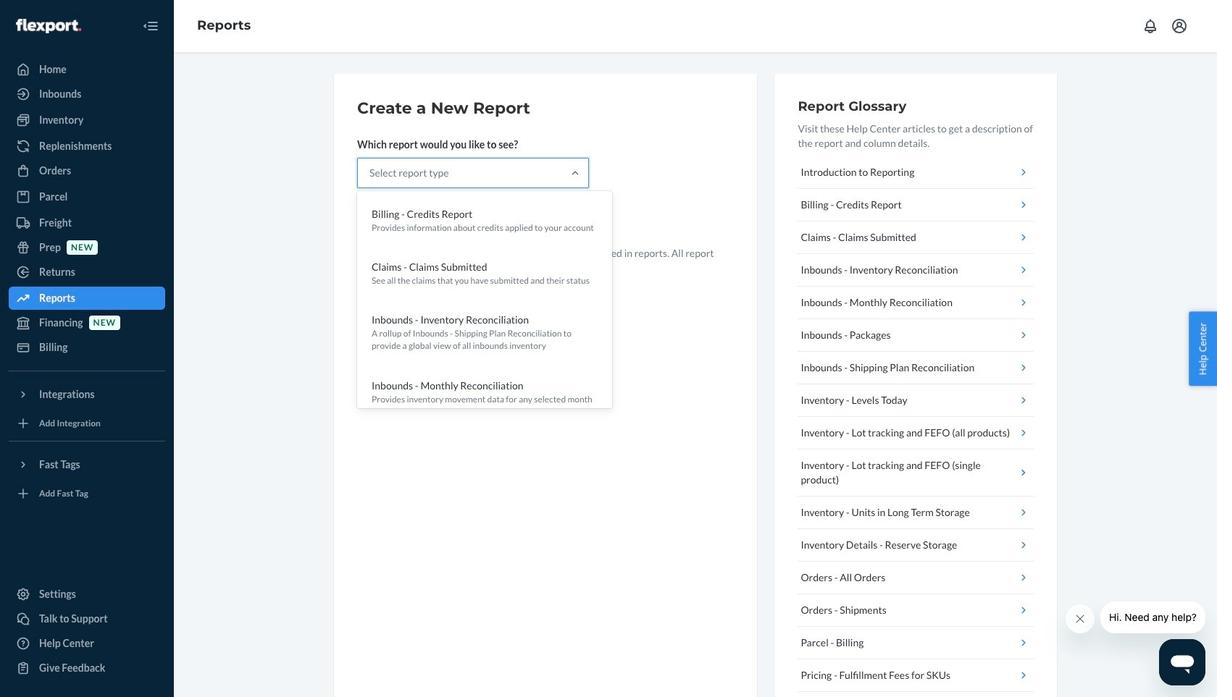 Task type: vqa. For each thing, say whether or not it's contained in the screenshot.
CLOSE NAVIGATION image
yes



Task type: locate. For each thing, give the bounding box(es) containing it.
open notifications image
[[1142, 17, 1159, 35]]

flexport logo image
[[16, 19, 81, 33]]



Task type: describe. For each thing, give the bounding box(es) containing it.
open account menu image
[[1171, 17, 1188, 35]]

close navigation image
[[142, 17, 159, 35]]



